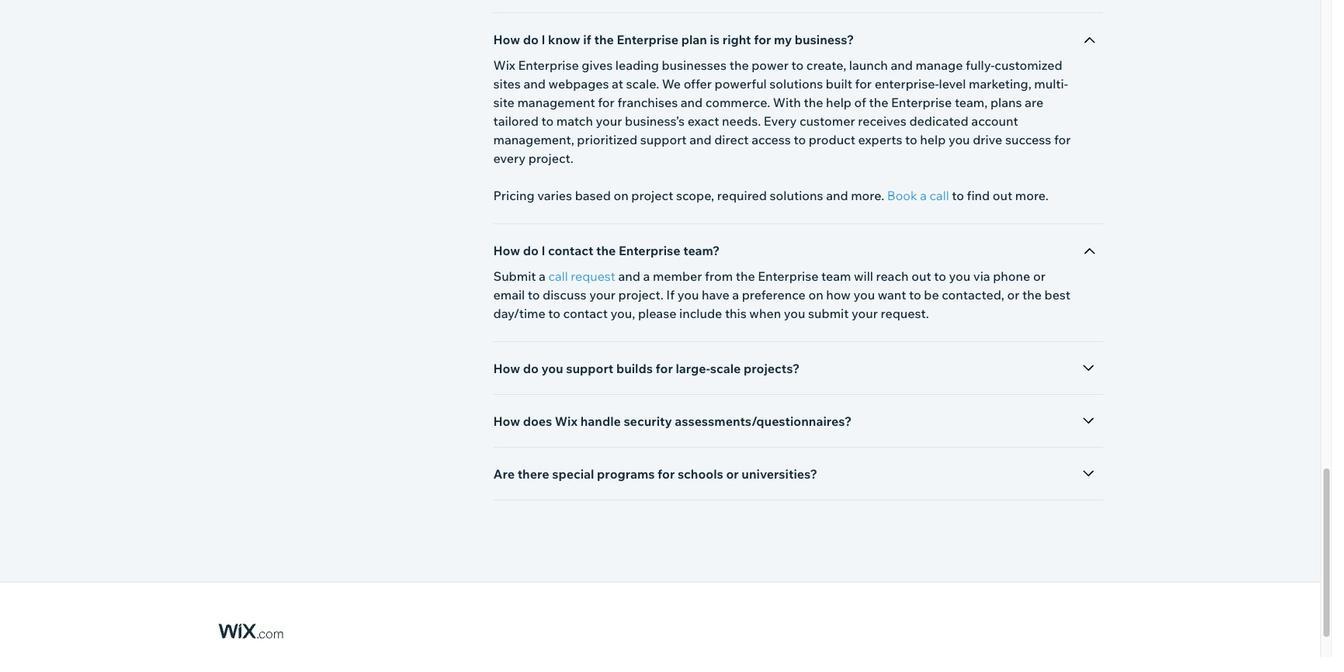 Task type: vqa. For each thing, say whether or not it's contained in the screenshot.
team?
yes



Task type: describe. For each thing, give the bounding box(es) containing it.
offer
[[684, 76, 712, 92]]

a for submit
[[539, 269, 546, 284]]

you right if
[[677, 287, 699, 303]]

phone
[[993, 269, 1030, 284]]

fully-
[[966, 57, 995, 73]]

the up powerful
[[729, 57, 749, 73]]

for down at on the top left of the page
[[598, 95, 615, 110]]

receives
[[858, 113, 907, 129]]

to down the 'discuss'
[[548, 306, 560, 321]]

scale.
[[626, 76, 659, 92]]

do for support
[[523, 361, 539, 377]]

account
[[971, 113, 1018, 129]]

how
[[826, 287, 851, 303]]

wix inside wix enterprise gives leading businesses the power to create, launch and manage fully-customized sites and webpages at scale. we offer powerful solutions built for enterprise-level marketing, multi- site management for franchises and commerce. with the help of the enterprise team, plans are tailored to match your business's exact needs. every customer receives dedicated account management, prioritized support and direct access to product experts to help you drive success for every project. pricing varies based on project scope, required solutions and more.
[[493, 57, 515, 73]]

how do i know if the enterprise plan is right for my business?
[[493, 32, 854, 47]]

submit
[[493, 269, 536, 284]]

for left large-
[[656, 361, 673, 377]]

and up enterprise-
[[891, 57, 913, 73]]

every
[[764, 113, 797, 129]]

this
[[725, 306, 747, 321]]

more. inside wix enterprise gives leading businesses the power to create, launch and manage fully-customized sites and webpages at scale. we offer powerful solutions built for enterprise-level marketing, multi- site management for franchises and commerce. with the help of the enterprise team, plans are tailored to match your business's exact needs. every customer receives dedicated account management, prioritized support and direct access to product experts to help you drive success for every project. pricing varies based on project scope, required solutions and more.
[[851, 188, 884, 203]]

book a call to find out more.
[[887, 188, 1049, 203]]

powerful
[[715, 76, 767, 92]]

to up day/time
[[528, 287, 540, 303]]

when
[[749, 306, 781, 321]]

launch
[[849, 57, 888, 73]]

and down exact
[[689, 132, 712, 147]]

experts
[[858, 132, 902, 147]]

0 vertical spatial out
[[993, 188, 1012, 203]]

every
[[493, 151, 526, 166]]

to right power
[[791, 57, 804, 73]]

project
[[631, 188, 673, 203]]

match
[[556, 113, 593, 129]]

marketing,
[[969, 76, 1031, 92]]

built
[[826, 76, 852, 92]]

enterprise-
[[875, 76, 939, 92]]

gives
[[582, 57, 613, 73]]

security
[[624, 414, 672, 429]]

enterprise down enterprise-
[[891, 95, 952, 110]]

on inside and a member from the enterprise team will reach out to you via phone or email to discuss your project. if you have a preference on how you want to be contacted, or the best day/time to contact you, please include this when you submit your request.
[[808, 287, 823, 303]]

best
[[1045, 287, 1071, 303]]

customized
[[995, 57, 1062, 73]]

manage
[[916, 57, 963, 73]]

1 solutions from the top
[[770, 76, 823, 92]]

leading
[[615, 57, 659, 73]]

management
[[517, 95, 595, 110]]

how for how do i know if the enterprise plan is right for my business?
[[493, 32, 520, 47]]

please
[[638, 306, 676, 321]]

want
[[878, 287, 906, 303]]

2 more. from the left
[[1015, 188, 1049, 203]]

programs
[[597, 467, 655, 482]]

know
[[548, 32, 580, 47]]

contacted,
[[942, 287, 1004, 303]]

pricing
[[493, 188, 535, 203]]

the up request
[[596, 243, 616, 259]]

you left "via"
[[949, 269, 971, 284]]

project. inside wix enterprise gives leading businesses the power to create, launch and manage fully-customized sites and webpages at scale. we offer powerful solutions built for enterprise-level marketing, multi- site management for franchises and commerce. with the help of the enterprise team, plans are tailored to match your business's exact needs. every customer receives dedicated account management, prioritized support and direct access to product experts to help you drive success for every project. pricing varies based on project scope, required solutions and more.
[[528, 151, 574, 166]]

enterprise up leading
[[617, 32, 679, 47]]

of
[[854, 95, 866, 110]]

drive
[[973, 132, 1002, 147]]

on inside wix enterprise gives leading businesses the power to create, launch and manage fully-customized sites and webpages at scale. we offer powerful solutions built for enterprise-level marketing, multi- site management for franchises and commerce. with the help of the enterprise team, plans are tailored to match your business's exact needs. every customer receives dedicated account management, prioritized support and direct access to product experts to help you drive success for every project. pricing varies based on project scope, required solutions and more.
[[614, 188, 629, 203]]

how for how do i contact the enterprise team?
[[493, 243, 520, 259]]

you down preference
[[784, 306, 805, 321]]

assessments/questionnaires?
[[675, 414, 852, 429]]

1 horizontal spatial wix
[[555, 414, 578, 429]]

level
[[939, 76, 966, 92]]

required
[[717, 188, 767, 203]]

the up customer
[[804, 95, 823, 110]]

based
[[575, 188, 611, 203]]

to down every
[[794, 132, 806, 147]]

book
[[887, 188, 917, 203]]

universities?
[[742, 467, 817, 482]]

is
[[710, 32, 720, 47]]

and a member from the enterprise team will reach out to you via phone or email to discuss your project. if you have a preference on how you want to be contacted, or the best day/time to contact you, please include this when you submit your request.
[[493, 269, 1071, 321]]

at
[[612, 76, 623, 92]]

scale
[[710, 361, 741, 377]]

sites
[[493, 76, 521, 92]]

the right from
[[736, 269, 755, 284]]

schools
[[678, 467, 723, 482]]

email
[[493, 287, 525, 303]]

are there special programs for schools or universities?
[[493, 467, 817, 482]]

you inside wix enterprise gives leading businesses the power to create, launch and manage fully-customized sites and webpages at scale. we offer powerful solutions built for enterprise-level marketing, multi- site management for franchises and commerce. with the help of the enterprise team, plans are tailored to match your business's exact needs. every customer receives dedicated account management, prioritized support and direct access to product experts to help you drive success for every project. pricing varies based on project scope, required solutions and more.
[[949, 132, 970, 147]]

if
[[666, 287, 675, 303]]

prioritized
[[577, 132, 637, 147]]

webpages
[[548, 76, 609, 92]]

tailored
[[493, 113, 539, 129]]

enterprise inside and a member from the enterprise team will reach out to you via phone or email to discuss your project. if you have a preference on how you want to be contacted, or the best day/time to contact you, please include this when you submit your request.
[[758, 269, 819, 284]]

discuss
[[543, 287, 587, 303]]

if
[[583, 32, 591, 47]]

2 vertical spatial or
[[726, 467, 739, 482]]

business?
[[795, 32, 854, 47]]

have
[[702, 287, 729, 303]]

a for and
[[643, 269, 650, 284]]

for right success
[[1054, 132, 1071, 147]]

with
[[773, 95, 801, 110]]

the left the best
[[1022, 287, 1042, 303]]

how does wix handle security assessments/questionnaires?
[[493, 414, 852, 429]]

customer
[[800, 113, 855, 129]]

access
[[752, 132, 791, 147]]

day/time
[[493, 306, 546, 321]]

to left be
[[909, 287, 921, 303]]

how for how do you support builds for large-scale projects?
[[493, 361, 520, 377]]

1 horizontal spatial help
[[920, 132, 946, 147]]

your inside wix enterprise gives leading businesses the power to create, launch and manage fully-customized sites and webpages at scale. we offer powerful solutions built for enterprise-level marketing, multi- site management for franchises and commerce. with the help of the enterprise team, plans are tailored to match your business's exact needs. every customer receives dedicated account management, prioritized support and direct access to product experts to help you drive success for every project. pricing varies based on project scope, required solutions and more.
[[596, 113, 622, 129]]



Task type: locate. For each thing, give the bounding box(es) containing it.
1 i from the top
[[541, 32, 545, 47]]

wix
[[493, 57, 515, 73], [555, 414, 578, 429]]

2 vertical spatial do
[[523, 361, 539, 377]]

you down will
[[854, 287, 875, 303]]

out right find
[[993, 188, 1012, 203]]

your down request
[[589, 287, 616, 303]]

0 horizontal spatial help
[[826, 95, 852, 110]]

0 horizontal spatial wix
[[493, 57, 515, 73]]

contact up submit a call request
[[548, 243, 593, 259]]

project. inside and a member from the enterprise team will reach out to you via phone or email to discuss your project. if you have a preference on how you want to be contacted, or the best day/time to contact you, please include this when you submit your request.
[[618, 287, 664, 303]]

and right sites
[[524, 76, 546, 92]]

or
[[1033, 269, 1046, 284], [1007, 287, 1020, 303], [726, 467, 739, 482]]

needs.
[[722, 113, 761, 129]]

1 vertical spatial or
[[1007, 287, 1020, 303]]

site
[[493, 95, 515, 110]]

0 vertical spatial project.
[[528, 151, 574, 166]]

the
[[594, 32, 614, 47], [729, 57, 749, 73], [804, 95, 823, 110], [869, 95, 888, 110], [596, 243, 616, 259], [736, 269, 755, 284], [1022, 287, 1042, 303]]

1 more. from the left
[[851, 188, 884, 203]]

4 how from the top
[[493, 414, 520, 429]]

0 vertical spatial i
[[541, 32, 545, 47]]

wix enterprise gives leading businesses the power to create, launch and manage fully-customized sites and webpages at scale. we offer powerful solutions built for enterprise-level marketing, multi- site management for franchises and commerce. with the help of the enterprise team, plans are tailored to match your business's exact needs. every customer receives dedicated account management, prioritized support and direct access to product experts to help you drive success for every project. pricing varies based on project scope, required solutions and more.
[[493, 57, 1071, 203]]

your down the want
[[852, 306, 878, 321]]

are
[[493, 467, 515, 482]]

call for book a call
[[930, 188, 949, 203]]

0 horizontal spatial support
[[566, 361, 614, 377]]

1 horizontal spatial out
[[993, 188, 1012, 203]]

1 horizontal spatial project.
[[618, 287, 664, 303]]

plans
[[990, 95, 1022, 110]]

request
[[571, 269, 615, 284]]

1 vertical spatial wix
[[555, 414, 578, 429]]

a up this
[[732, 287, 739, 303]]

on
[[614, 188, 629, 203], [808, 287, 823, 303]]

support down business's
[[640, 132, 687, 147]]

for left schools
[[658, 467, 675, 482]]

to up be
[[934, 269, 946, 284]]

will
[[854, 269, 873, 284]]

scope,
[[676, 188, 714, 203]]

a left member
[[643, 269, 650, 284]]

1 vertical spatial solutions
[[770, 188, 823, 203]]

to right experts
[[905, 132, 917, 147]]

team
[[821, 269, 851, 284]]

0 vertical spatial wix
[[493, 57, 515, 73]]

or down the phone
[[1007, 287, 1020, 303]]

your up prioritized
[[596, 113, 622, 129]]

0 horizontal spatial out
[[912, 269, 931, 284]]

1 horizontal spatial call
[[930, 188, 949, 203]]

plan
[[681, 32, 707, 47]]

to down management
[[541, 113, 554, 129]]

do up submit in the top left of the page
[[523, 243, 539, 259]]

2 do from the top
[[523, 243, 539, 259]]

call up the 'discuss'
[[548, 269, 568, 284]]

for
[[754, 32, 771, 47], [855, 76, 872, 92], [598, 95, 615, 110], [1054, 132, 1071, 147], [656, 361, 673, 377], [658, 467, 675, 482]]

0 horizontal spatial project.
[[528, 151, 574, 166]]

2 vertical spatial your
[[852, 306, 878, 321]]

out up be
[[912, 269, 931, 284]]

projects?
[[744, 361, 800, 377]]

businesses
[[662, 57, 727, 73]]

reach
[[876, 269, 909, 284]]

2 how from the top
[[493, 243, 520, 259]]

1 horizontal spatial or
[[1007, 287, 1020, 303]]

0 vertical spatial or
[[1033, 269, 1046, 284]]

your
[[596, 113, 622, 129], [589, 287, 616, 303], [852, 306, 878, 321]]

out inside and a member from the enterprise team will reach out to you via phone or email to discuss your project. if you have a preference on how you want to be contacted, or the best day/time to contact you, please include this when you submit your request.
[[912, 269, 931, 284]]

0 horizontal spatial or
[[726, 467, 739, 482]]

and down product
[[826, 188, 848, 203]]

1 vertical spatial your
[[589, 287, 616, 303]]

how down day/time
[[493, 361, 520, 377]]

more. right find
[[1015, 188, 1049, 203]]

direct
[[714, 132, 749, 147]]

handle
[[580, 414, 621, 429]]

solutions right required
[[770, 188, 823, 203]]

for up of
[[855, 76, 872, 92]]

to
[[791, 57, 804, 73], [541, 113, 554, 129], [794, 132, 806, 147], [905, 132, 917, 147], [952, 188, 964, 203], [934, 269, 946, 284], [528, 287, 540, 303], [909, 287, 921, 303], [548, 306, 560, 321]]

contact
[[548, 243, 593, 259], [563, 306, 608, 321]]

the right if
[[594, 32, 614, 47]]

1 vertical spatial support
[[566, 361, 614, 377]]

or right schools
[[726, 467, 739, 482]]

how for how does wix handle security assessments/questionnaires?
[[493, 414, 520, 429]]

on right 'based'
[[614, 188, 629, 203]]

more. left book
[[851, 188, 884, 203]]

contact down the 'discuss'
[[563, 306, 608, 321]]

enterprise up member
[[619, 243, 680, 259]]

0 horizontal spatial call
[[548, 269, 568, 284]]

varies
[[537, 188, 572, 203]]

i up submit a call request
[[541, 243, 545, 259]]

do for know
[[523, 32, 539, 47]]

you
[[949, 132, 970, 147], [949, 269, 971, 284], [677, 287, 699, 303], [854, 287, 875, 303], [784, 306, 805, 321], [541, 361, 563, 377]]

solutions up with
[[770, 76, 823, 92]]

how do i contact the enterprise team?
[[493, 243, 720, 259]]

1 horizontal spatial more.
[[1015, 188, 1049, 203]]

0 vertical spatial do
[[523, 32, 539, 47]]

how
[[493, 32, 520, 47], [493, 243, 520, 259], [493, 361, 520, 377], [493, 414, 520, 429]]

0 vertical spatial solutions
[[770, 76, 823, 92]]

i for contact
[[541, 243, 545, 259]]

2 i from the top
[[541, 243, 545, 259]]

do
[[523, 32, 539, 47], [523, 243, 539, 259], [523, 361, 539, 377]]

and inside and a member from the enterprise team will reach out to you via phone or email to discuss your project. if you have a preference on how you want to be contacted, or the best day/time to contact you, please include this when you submit your request.
[[618, 269, 640, 284]]

how do you support builds for large-scale projects?
[[493, 361, 800, 377]]

power
[[752, 57, 789, 73]]

preference
[[742, 287, 806, 303]]

or up the best
[[1033, 269, 1046, 284]]

how up sites
[[493, 32, 520, 47]]

project. up please
[[618, 287, 664, 303]]

enterprise
[[617, 32, 679, 47], [518, 57, 579, 73], [891, 95, 952, 110], [619, 243, 680, 259], [758, 269, 819, 284]]

1 horizontal spatial support
[[640, 132, 687, 147]]

you up does at the left
[[541, 361, 563, 377]]

you,
[[611, 306, 635, 321]]

do up does at the left
[[523, 361, 539, 377]]

project.
[[528, 151, 574, 166], [618, 287, 664, 303]]

2 solutions from the top
[[770, 188, 823, 203]]

1 vertical spatial contact
[[563, 306, 608, 321]]

on up submit
[[808, 287, 823, 303]]

support left builds
[[566, 361, 614, 377]]

how left does at the left
[[493, 414, 520, 429]]

call for call request
[[548, 269, 568, 284]]

how up submit in the top left of the page
[[493, 243, 520, 259]]

enterprise down know
[[518, 57, 579, 73]]

we
[[662, 76, 681, 92]]

the right of
[[869, 95, 888, 110]]

1 do from the top
[[523, 32, 539, 47]]

success
[[1005, 132, 1051, 147]]

0 vertical spatial call
[[930, 188, 949, 203]]

3 do from the top
[[523, 361, 539, 377]]

0 vertical spatial on
[[614, 188, 629, 203]]

1 vertical spatial help
[[920, 132, 946, 147]]

1 vertical spatial call
[[548, 269, 568, 284]]

and down offer
[[681, 95, 703, 110]]

member
[[653, 269, 702, 284]]

more.
[[851, 188, 884, 203], [1015, 188, 1049, 203]]

1 vertical spatial i
[[541, 243, 545, 259]]

find
[[967, 188, 990, 203]]

commerce.
[[706, 95, 770, 110]]

call
[[930, 188, 949, 203], [548, 269, 568, 284]]

wix up sites
[[493, 57, 515, 73]]

0 horizontal spatial more.
[[851, 188, 884, 203]]

contact inside and a member from the enterprise team will reach out to you via phone or email to discuss your project. if you have a preference on how you want to be contacted, or the best day/time to contact you, please include this when you submit your request.
[[563, 306, 608, 321]]

create,
[[806, 57, 846, 73]]

there
[[517, 467, 549, 482]]

a right book
[[920, 188, 927, 203]]

you down dedicated
[[949, 132, 970, 147]]

help
[[826, 95, 852, 110], [920, 132, 946, 147]]

a right submit in the top left of the page
[[539, 269, 546, 284]]

product
[[809, 132, 855, 147]]

franchises
[[617, 95, 678, 110]]

for left my
[[754, 32, 771, 47]]

help down dedicated
[[920, 132, 946, 147]]

0 vertical spatial contact
[[548, 243, 593, 259]]

to left find
[[952, 188, 964, 203]]

via
[[973, 269, 990, 284]]

i
[[541, 32, 545, 47], [541, 243, 545, 259]]

builds
[[616, 361, 653, 377]]

include
[[679, 306, 722, 321]]

multi-
[[1034, 76, 1068, 92]]

0 vertical spatial help
[[826, 95, 852, 110]]

0 horizontal spatial on
[[614, 188, 629, 203]]

0 vertical spatial your
[[596, 113, 622, 129]]

0 vertical spatial support
[[640, 132, 687, 147]]

enterprise up preference
[[758, 269, 819, 284]]

request.
[[881, 306, 929, 321]]

i for know
[[541, 32, 545, 47]]

help down built
[[826, 95, 852, 110]]

call right book
[[930, 188, 949, 203]]

1 vertical spatial out
[[912, 269, 931, 284]]

does
[[523, 414, 552, 429]]

a for book
[[920, 188, 927, 203]]

2 horizontal spatial or
[[1033, 269, 1046, 284]]

submit a call request
[[493, 269, 615, 284]]

1 vertical spatial do
[[523, 243, 539, 259]]

do for contact
[[523, 243, 539, 259]]

team?
[[683, 243, 720, 259]]

3 how from the top
[[493, 361, 520, 377]]

do left know
[[523, 32, 539, 47]]

submit
[[808, 306, 849, 321]]

1 horizontal spatial on
[[808, 287, 823, 303]]

project. down management,
[[528, 151, 574, 166]]

support
[[640, 132, 687, 147], [566, 361, 614, 377]]

1 vertical spatial on
[[808, 287, 823, 303]]

1 how from the top
[[493, 32, 520, 47]]

support inside wix enterprise gives leading businesses the power to create, launch and manage fully-customized sites and webpages at scale. we offer powerful solutions built for enterprise-level marketing, multi- site management for franchises and commerce. with the help of the enterprise team, plans are tailored to match your business's exact needs. every customer receives dedicated account management, prioritized support and direct access to product experts to help you drive success for every project. pricing varies based on project scope, required solutions and more.
[[640, 132, 687, 147]]

my
[[774, 32, 792, 47]]

special
[[552, 467, 594, 482]]

are
[[1025, 95, 1043, 110]]

i left know
[[541, 32, 545, 47]]

team,
[[955, 95, 988, 110]]

wix right does at the left
[[555, 414, 578, 429]]

management,
[[493, 132, 574, 147]]

and down the how do i contact the enterprise team?
[[618, 269, 640, 284]]

business's
[[625, 113, 685, 129]]

1 vertical spatial project.
[[618, 287, 664, 303]]



